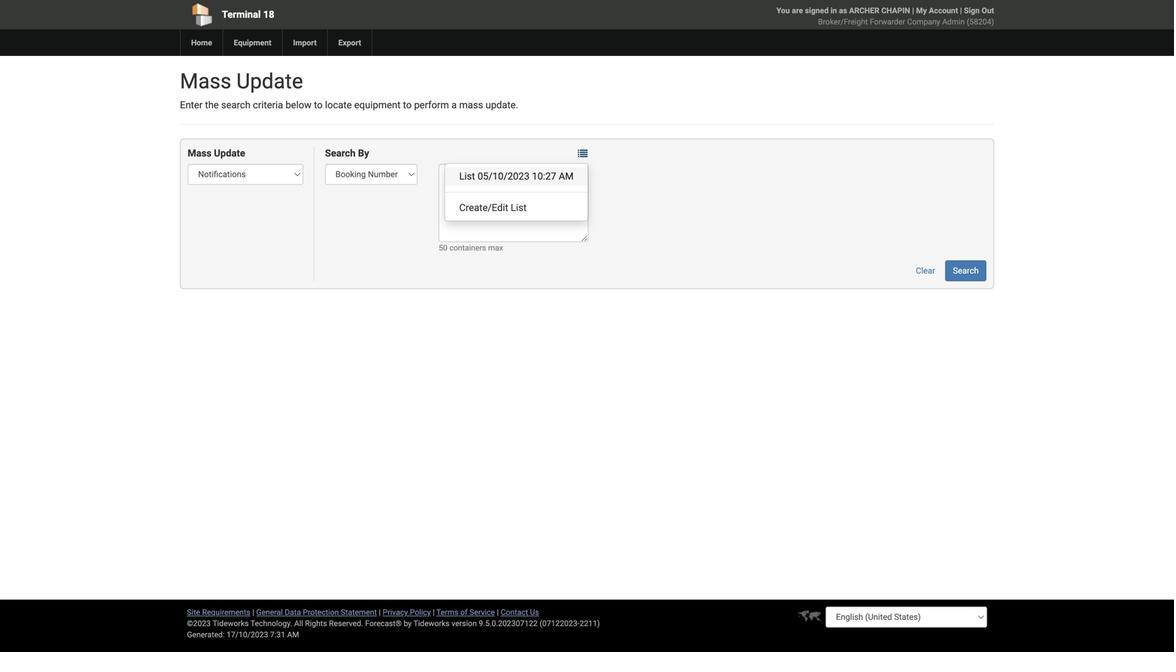 Task type: locate. For each thing, give the bounding box(es) containing it.
am down all
[[287, 630, 299, 639]]

policy
[[410, 608, 431, 617]]

clear
[[916, 266, 935, 276]]

|
[[912, 6, 914, 15], [960, 6, 962, 15], [252, 608, 254, 617], [379, 608, 381, 617], [433, 608, 435, 617], [497, 608, 499, 617]]

perform
[[414, 99, 449, 111]]

0 horizontal spatial to
[[314, 99, 323, 111]]

list
[[459, 170, 475, 182], [511, 202, 527, 213]]

general data protection statement link
[[256, 608, 377, 617]]

0 vertical spatial mass
[[180, 69, 231, 94]]

as
[[839, 6, 847, 15]]

import
[[293, 38, 317, 47]]

update up criteria
[[237, 69, 303, 94]]

None text field
[[439, 164, 588, 242]]

mass down enter
[[188, 147, 212, 159]]

export link
[[327, 29, 372, 56]]

search right clear button
[[953, 266, 979, 276]]

criteria
[[253, 99, 283, 111]]

18
[[263, 9, 274, 20]]

7:31
[[270, 630, 285, 639]]

am right 10:27
[[559, 170, 574, 182]]

50
[[439, 243, 448, 252]]

to
[[314, 99, 323, 111], [403, 99, 412, 111]]

1 horizontal spatial to
[[403, 99, 412, 111]]

technology.
[[251, 619, 292, 628]]

0 horizontal spatial search
[[325, 147, 356, 159]]

0 vertical spatial list
[[459, 170, 475, 182]]

search
[[325, 147, 356, 159], [953, 266, 979, 276]]

1 vertical spatial am
[[287, 630, 299, 639]]

| left sign
[[960, 6, 962, 15]]

1 vertical spatial update
[[214, 147, 245, 159]]

| up the 9.5.0.202307122
[[497, 608, 499, 617]]

0 vertical spatial am
[[559, 170, 574, 182]]

| up forecast®
[[379, 608, 381, 617]]

(58204)
[[967, 17, 994, 26]]

to left perform on the top left of page
[[403, 99, 412, 111]]

terms of service link
[[437, 608, 495, 617]]

contact
[[501, 608, 528, 617]]

update
[[237, 69, 303, 94], [214, 147, 245, 159]]

show list image
[[578, 149, 588, 159]]

mass update enter the search criteria below to locate equipment to perform a mass update.
[[180, 69, 518, 111]]

out
[[982, 6, 994, 15]]

2 to from the left
[[403, 99, 412, 111]]

1 horizontal spatial search
[[953, 266, 979, 276]]

0 vertical spatial search
[[325, 147, 356, 159]]

update down "search"
[[214, 147, 245, 159]]

1 vertical spatial mass
[[188, 147, 212, 159]]

1 vertical spatial search
[[953, 266, 979, 276]]

mass
[[180, 69, 231, 94], [188, 147, 212, 159]]

of
[[460, 608, 468, 617]]

1 horizontal spatial list
[[511, 202, 527, 213]]

list 05/10/2023 10:27 am link
[[445, 167, 588, 186]]

export
[[338, 38, 361, 47]]

list up create/edit
[[459, 170, 475, 182]]

by
[[358, 147, 369, 159]]

am
[[559, 170, 574, 182], [287, 630, 299, 639]]

to right below
[[314, 99, 323, 111]]

my
[[916, 6, 927, 15]]

requirements
[[202, 608, 250, 617]]

import link
[[282, 29, 327, 56]]

search inside button
[[953, 266, 979, 276]]

(07122023-
[[540, 619, 580, 628]]

sign out link
[[964, 6, 994, 15]]

company
[[907, 17, 940, 26]]

search left by
[[325, 147, 356, 159]]

0 horizontal spatial list
[[459, 170, 475, 182]]

50 containers max
[[439, 243, 503, 252]]

menu
[[445, 163, 588, 221]]

are
[[792, 6, 803, 15]]

terms
[[437, 608, 459, 617]]

site requirements link
[[187, 608, 250, 617]]

terminal 18
[[222, 9, 274, 20]]

version
[[452, 619, 477, 628]]

mass update
[[188, 147, 245, 159]]

mass up the
[[180, 69, 231, 94]]

privacy policy link
[[383, 608, 431, 617]]

search by
[[325, 147, 369, 159]]

create/edit list link
[[445, 199, 588, 217]]

mass inside mass update enter the search criteria below to locate equipment to perform a mass update.
[[180, 69, 231, 94]]

terminal 18 link
[[180, 0, 507, 29]]

update inside mass update enter the search criteria below to locate equipment to perform a mass update.
[[237, 69, 303, 94]]

©2023 tideworks
[[187, 619, 249, 628]]

broker/freight
[[818, 17, 868, 26]]

0 horizontal spatial am
[[287, 630, 299, 639]]

chapin
[[882, 6, 910, 15]]

protection
[[303, 608, 339, 617]]

| left the my
[[912, 6, 914, 15]]

mass
[[459, 99, 483, 111]]

home
[[191, 38, 212, 47]]

0 vertical spatial update
[[237, 69, 303, 94]]

home link
[[180, 29, 223, 56]]

| up tideworks at the left of page
[[433, 608, 435, 617]]

list down list 05/10/2023 10:27 am link on the top of page
[[511, 202, 527, 213]]

in
[[831, 6, 837, 15]]

data
[[285, 608, 301, 617]]

tideworks
[[414, 619, 450, 628]]



Task type: vqa. For each thing, say whether or not it's contained in the screenshot.
Sign
yes



Task type: describe. For each thing, give the bounding box(es) containing it.
locate
[[325, 99, 352, 111]]

2211)
[[580, 619, 600, 628]]

forwarder
[[870, 17, 905, 26]]

terminal
[[222, 9, 261, 20]]

you are signed in as archer chapin | my account | sign out broker/freight forwarder company admin (58204)
[[777, 6, 994, 26]]

forecast®
[[365, 619, 402, 628]]

site requirements | general data protection statement | privacy policy | terms of service | contact us ©2023 tideworks technology. all rights reserved. forecast® by tideworks version 9.5.0.202307122 (07122023-2211) generated: 17/10/2023 7:31 am
[[187, 608, 600, 639]]

general
[[256, 608, 283, 617]]

equipment link
[[223, 29, 282, 56]]

below
[[286, 99, 312, 111]]

search for search by
[[325, 147, 356, 159]]

mass for mass update enter the search criteria below to locate equipment to perform a mass update.
[[180, 69, 231, 94]]

list 05/10/2023 10:27 am
[[459, 170, 574, 182]]

us
[[530, 608, 539, 617]]

sign
[[964, 6, 980, 15]]

archer
[[849, 6, 880, 15]]

update for mass update enter the search criteria below to locate equipment to perform a mass update.
[[237, 69, 303, 94]]

the
[[205, 99, 219, 111]]

| left general at the bottom left of the page
[[252, 608, 254, 617]]

search
[[221, 99, 251, 111]]

a
[[452, 99, 457, 111]]

create/edit
[[459, 202, 508, 213]]

site
[[187, 608, 200, 617]]

equipment
[[234, 38, 271, 47]]

contact us link
[[501, 608, 539, 617]]

privacy
[[383, 608, 408, 617]]

account
[[929, 6, 958, 15]]

enter
[[180, 99, 203, 111]]

generated:
[[187, 630, 225, 639]]

am inside site requirements | general data protection statement | privacy policy | terms of service | contact us ©2023 tideworks technology. all rights reserved. forecast® by tideworks version 9.5.0.202307122 (07122023-2211) generated: 17/10/2023 7:31 am
[[287, 630, 299, 639]]

signed
[[805, 6, 829, 15]]

rights
[[305, 619, 327, 628]]

max
[[488, 243, 503, 252]]

10:27
[[532, 170, 556, 182]]

service
[[470, 608, 495, 617]]

containers
[[450, 243, 486, 252]]

by
[[404, 619, 412, 628]]

admin
[[942, 17, 965, 26]]

05/10/2023
[[478, 170, 530, 182]]

9.5.0.202307122
[[479, 619, 538, 628]]

clear button
[[908, 260, 943, 281]]

statement
[[341, 608, 377, 617]]

search for search
[[953, 266, 979, 276]]

update.
[[486, 99, 518, 111]]

menu containing list 05/10/2023 10:27 am
[[445, 163, 588, 221]]

you
[[777, 6, 790, 15]]

reserved.
[[329, 619, 363, 628]]

1 vertical spatial list
[[511, 202, 527, 213]]

17/10/2023
[[227, 630, 268, 639]]

update for mass update
[[214, 147, 245, 159]]

all
[[294, 619, 303, 628]]

1 horizontal spatial am
[[559, 170, 574, 182]]

mass for mass update
[[188, 147, 212, 159]]

create/edit list
[[459, 202, 527, 213]]

1 to from the left
[[314, 99, 323, 111]]

my account link
[[916, 6, 958, 15]]

equipment
[[354, 99, 401, 111]]

search button
[[946, 260, 987, 281]]



